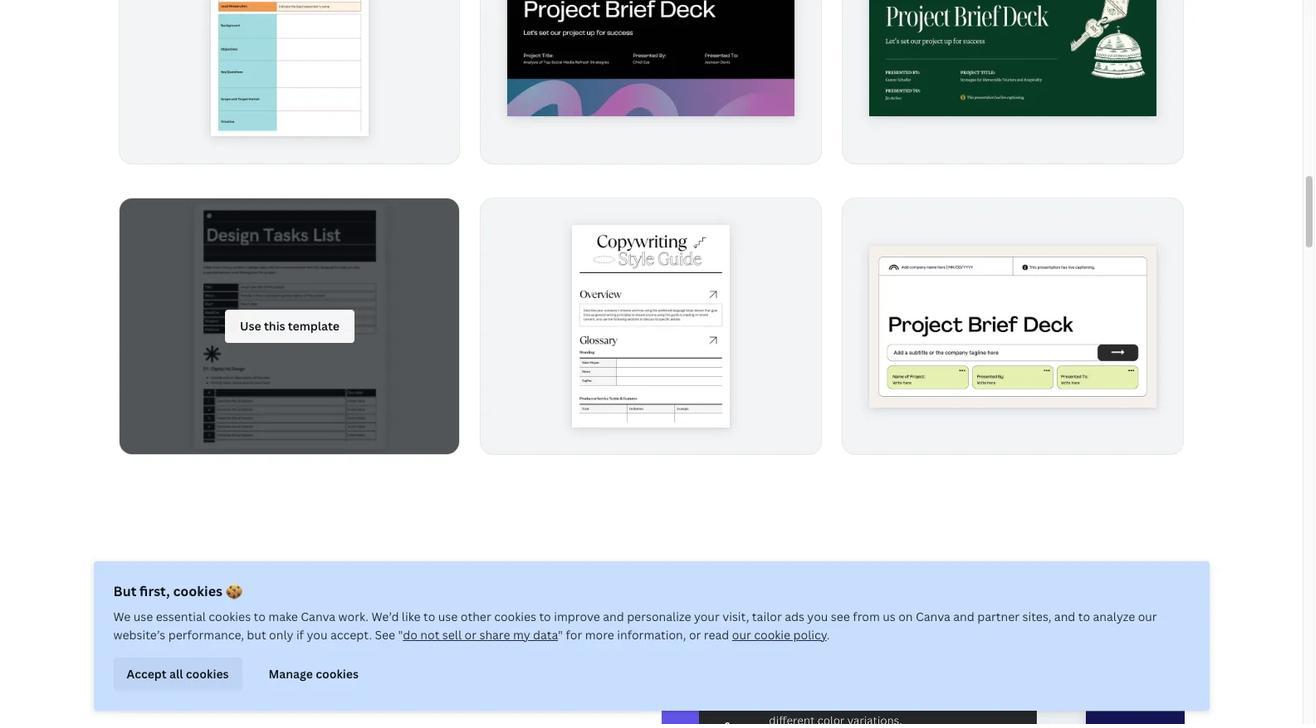 Task type: describe. For each thing, give the bounding box(es) containing it.
all
[[169, 666, 183, 682]]

but first, cookies 🍪
[[113, 582, 242, 601]]

refresh
[[215, 650, 265, 668]]

as
[[355, 650, 369, 668]]

brand up only
[[232, 579, 312, 615]]

research brief doc in orange teal pink soft pastels style image
[[211, 0, 368, 137]]

personalize
[[627, 609, 691, 625]]

tailor
[[752, 609, 782, 625]]

to up but
[[254, 609, 266, 625]]

🍪
[[226, 582, 242, 601]]

2 use from the left
[[438, 609, 458, 625]]

like
[[402, 609, 421, 625]]

up
[[574, 650, 591, 668]]

evolve
[[405, 650, 447, 668]]

simplify brand handover workflows
[[118, 579, 587, 615]]

complex
[[348, 671, 403, 689]]

.
[[827, 627, 830, 643]]

1 horizontal spatial more
[[585, 627, 615, 643]]

to up data
[[539, 609, 551, 625]]

shareable
[[548, 629, 611, 647]]

a
[[459, 629, 467, 647]]

1 use from the left
[[134, 609, 153, 625]]

black white modern bold designer task list doc image
[[194, 203, 384, 449]]

if
[[296, 627, 304, 643]]

brand up "speed,"
[[118, 650, 157, 668]]

accept all cookies
[[127, 666, 229, 682]]

our inside we use essential cookies to make canva work. we'd like to use other cookies to improve and personalize your visit, tailor ads you see from us on canva and partner sites, and to analyze our website's performance, but only if you accept. see "
[[1138, 609, 1158, 625]]

make brand handover faster and more seamless with a centralized, shareable brand identity. refresh client brands as they evolve and keep everyone up to speed, no manual brand updates or complex tech required.
[[118, 629, 611, 689]]

everyone
[[511, 650, 571, 668]]

sites,
[[1023, 609, 1052, 625]]

partner
[[978, 609, 1020, 625]]

work.
[[339, 609, 369, 625]]

tech
[[406, 671, 435, 689]]

manage cookies
[[269, 666, 359, 682]]

analyze
[[1093, 609, 1136, 625]]

we'd
[[372, 609, 399, 625]]

accept all cookies button
[[113, 658, 242, 691]]

copywriting style guide professional doc in black and white grey editorial style image
[[573, 225, 730, 428]]

to right like
[[424, 609, 436, 625]]

but
[[113, 582, 137, 601]]

make
[[118, 629, 152, 647]]

seamless
[[366, 629, 425, 647]]

visit,
[[723, 609, 750, 625]]

and right sites, on the right of page
[[1055, 609, 1076, 625]]

us
[[883, 609, 896, 625]]

but
[[247, 627, 266, 643]]

do not sell or share my data " for more information, or read our cookie policy .
[[403, 627, 830, 643]]

required.
[[438, 671, 496, 689]]

sell
[[443, 627, 462, 643]]

or inside make brand handover faster and more seamless with a centralized, shareable brand identity. refresh client brands as they evolve and keep everyone up to speed, no manual brand updates or complex tech required.
[[331, 671, 345, 689]]

more inside make brand handover faster and more seamless with a centralized, shareable brand identity. refresh client brands as they evolve and keep everyone up to speed, no manual brand updates or complex tech required.
[[330, 629, 363, 647]]

beige rounded project brief presentation image
[[870, 246, 1157, 407]]

updates
[[276, 671, 328, 689]]

keep
[[478, 650, 508, 668]]

on
[[899, 609, 913, 625]]

and up the do not sell or share my data " for more information, or read our cookie policy .
[[603, 609, 624, 625]]

read
[[704, 627, 730, 643]]

to left analyze
[[1079, 609, 1091, 625]]

0 horizontal spatial you
[[307, 627, 328, 643]]

and up brands
[[302, 629, 326, 647]]

and left partner
[[954, 609, 975, 625]]

performance,
[[168, 627, 244, 643]]

no
[[164, 671, 181, 689]]

for
[[566, 627, 582, 643]]

see
[[375, 627, 395, 643]]

2 canva from the left
[[916, 609, 951, 625]]



Task type: locate. For each thing, give the bounding box(es) containing it.
we
[[113, 609, 131, 625]]

1 " from the left
[[398, 627, 403, 643]]

1 horizontal spatial our
[[1138, 609, 1158, 625]]

" right see
[[398, 627, 403, 643]]

data
[[533, 627, 558, 643]]

project brief business presentation in black and white emerald mint green aspirational elegance style image
[[870, 0, 1157, 116]]

and down a
[[450, 650, 474, 668]]

0 horizontal spatial "
[[398, 627, 403, 643]]

0 horizontal spatial our
[[732, 627, 752, 643]]

1 canva from the left
[[301, 609, 336, 625]]

you right if
[[307, 627, 328, 643]]

handover for faster
[[197, 629, 258, 647]]

or
[[465, 627, 477, 643], [689, 627, 701, 643], [331, 671, 345, 689]]

1 vertical spatial handover
[[197, 629, 258, 647]]

1 vertical spatial you
[[307, 627, 328, 643]]

0 horizontal spatial canva
[[301, 609, 336, 625]]

website's
[[113, 627, 165, 643]]

we use essential cookies to make canva work. we'd like to use other cookies to improve and personalize your visit, tailor ads you see from us on canva and partner sites, and to analyze our website's performance, but only if you accept. see "
[[113, 609, 1158, 643]]

speed,
[[118, 671, 161, 689]]

from
[[853, 609, 880, 625]]

first,
[[140, 582, 170, 601]]

1 vertical spatial our
[[732, 627, 752, 643]]

canva right on
[[916, 609, 951, 625]]

2 horizontal spatial or
[[689, 627, 701, 643]]

do not sell or share my data link
[[403, 627, 558, 643]]

make
[[269, 609, 298, 625]]

information,
[[617, 627, 687, 643]]

1 horizontal spatial handover
[[318, 579, 445, 615]]

brand down the refresh
[[234, 671, 273, 689]]

and
[[603, 609, 624, 625], [954, 609, 975, 625], [1055, 609, 1076, 625], [302, 629, 326, 647], [450, 650, 474, 668]]

" inside we use essential cookies to make canva work. we'd like to use other cookies to improve and personalize your visit, tailor ads you see from us on canva and partner sites, and to analyze our website's performance, but only if you accept. see "
[[398, 627, 403, 643]]

your
[[694, 609, 720, 625]]

brand down essential
[[155, 629, 193, 647]]

cookies
[[173, 582, 223, 601], [209, 609, 251, 625], [494, 609, 537, 625], [186, 666, 229, 682], [316, 666, 359, 682]]

or right sell
[[465, 627, 477, 643]]

not
[[421, 627, 440, 643]]

you
[[808, 609, 828, 625], [307, 627, 328, 643]]

2 " from the left
[[558, 627, 563, 643]]

other
[[461, 609, 491, 625]]

0 vertical spatial handover
[[318, 579, 445, 615]]

client
[[268, 650, 304, 668]]

do
[[403, 627, 418, 643]]

handover up the refresh
[[197, 629, 258, 647]]

1 horizontal spatial or
[[465, 627, 477, 643]]

identity.
[[160, 650, 212, 668]]

cookie
[[754, 627, 791, 643]]

project brief business presentation in black and white neon pink turquoise bold gradient style image
[[508, 0, 795, 116]]

"
[[398, 627, 403, 643], [558, 627, 563, 643]]

workflows
[[451, 579, 587, 615]]

handover inside make brand handover faster and more seamless with a centralized, shareable brand identity. refresh client brands as they evolve and keep everyone up to speed, no manual brand updates or complex tech required.
[[197, 629, 258, 647]]

1 horizontal spatial use
[[438, 609, 458, 625]]

canva up if
[[301, 609, 336, 625]]

with
[[428, 629, 456, 647]]

more
[[585, 627, 615, 643], [330, 629, 363, 647]]

they
[[373, 650, 402, 668]]

handover
[[318, 579, 445, 615], [197, 629, 258, 647]]

1 horizontal spatial "
[[558, 627, 563, 643]]

use up sell
[[438, 609, 458, 625]]

brands
[[307, 650, 352, 668]]

canva
[[301, 609, 336, 625], [916, 609, 951, 625]]

our down visit,
[[732, 627, 752, 643]]

0 vertical spatial you
[[808, 609, 828, 625]]

or down brands
[[331, 671, 345, 689]]

1 horizontal spatial you
[[808, 609, 828, 625]]

0 horizontal spatial use
[[134, 609, 153, 625]]

accept
[[127, 666, 167, 682]]

essential
[[156, 609, 206, 625]]

our cookie policy link
[[732, 627, 827, 643]]

1 horizontal spatial canva
[[916, 609, 951, 625]]

only
[[269, 627, 294, 643]]

ads
[[785, 609, 805, 625]]

use up website's
[[134, 609, 153, 625]]

you up policy at the right
[[808, 609, 828, 625]]

our right analyze
[[1138, 609, 1158, 625]]

policy
[[794, 627, 827, 643]]

to
[[254, 609, 266, 625], [424, 609, 436, 625], [539, 609, 551, 625], [1079, 609, 1091, 625], [594, 650, 608, 668]]

01-agency-a (4) image
[[662, 580, 1185, 724]]

0 horizontal spatial or
[[331, 671, 345, 689]]

to inside make brand handover faster and more seamless with a centralized, shareable brand identity. refresh client brands as they evolve and keep everyone up to speed, no manual brand updates or complex tech required.
[[594, 650, 608, 668]]

0 vertical spatial our
[[1138, 609, 1158, 625]]

improve
[[554, 609, 600, 625]]

handover for workflows
[[318, 579, 445, 615]]

more right the for
[[585, 627, 615, 643]]

0 horizontal spatial handover
[[197, 629, 258, 647]]

manage
[[269, 666, 313, 682]]

simplify
[[118, 579, 227, 615]]

handover up see
[[318, 579, 445, 615]]

more down work.
[[330, 629, 363, 647]]

or left 'read'
[[689, 627, 701, 643]]

faster
[[261, 629, 299, 647]]

our
[[1138, 609, 1158, 625], [732, 627, 752, 643]]

centralized,
[[470, 629, 545, 647]]

my
[[513, 627, 530, 643]]

" left the for
[[558, 627, 563, 643]]

use
[[134, 609, 153, 625], [438, 609, 458, 625]]

brand
[[232, 579, 312, 615], [155, 629, 193, 647], [118, 650, 157, 668], [234, 671, 273, 689]]

0 horizontal spatial more
[[330, 629, 363, 647]]

accept.
[[330, 627, 372, 643]]

to right up
[[594, 650, 608, 668]]

manage cookies button
[[255, 658, 372, 691]]

share
[[480, 627, 510, 643]]

manual
[[184, 671, 231, 689]]

see
[[831, 609, 850, 625]]



Task type: vqa. For each thing, say whether or not it's contained in the screenshot.
essential
yes



